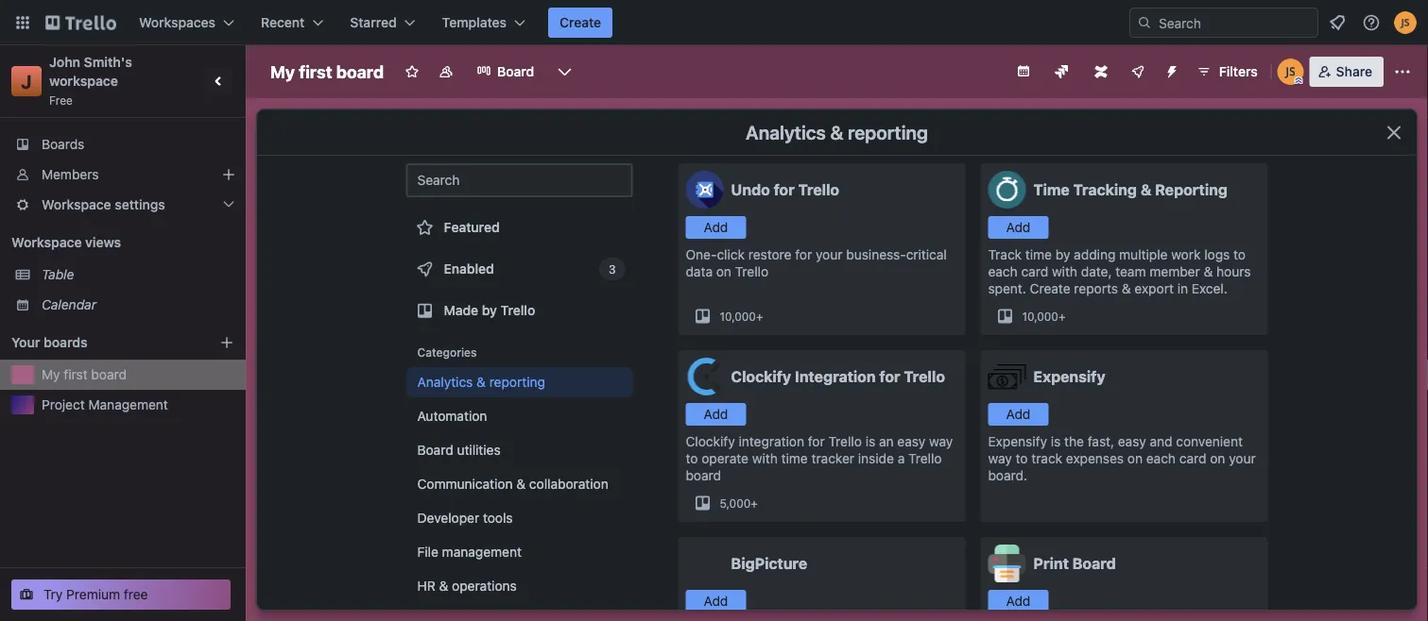 Task type: vqa. For each thing, say whether or not it's contained in the screenshot.
Filter By Board...
no



Task type: describe. For each thing, give the bounding box(es) containing it.
inside
[[858, 451, 894, 467]]

Search text field
[[406, 164, 633, 198]]

file management
[[417, 545, 522, 561]]

trello inside one-click restore for your business-critical data on trello
[[735, 264, 769, 280]]

board for board utilities
[[417, 443, 453, 458]]

with for clockify
[[752, 451, 778, 467]]

templates button
[[431, 8, 537, 38]]

integration
[[739, 434, 804, 450]]

your boards with 2 items element
[[11, 332, 191, 354]]

& up undo for trello
[[830, 121, 844, 143]]

star or unstar board image
[[405, 64, 420, 79]]

create inside track time by adding multiple work logs to each card with date, team member & hours spent. create reports & export in excel.
[[1030, 281, 1071, 297]]

with for time
[[1052, 264, 1078, 280]]

calendar link
[[42, 296, 234, 315]]

track time by adding multiple work logs to each card with date, team member & hours spent. create reports & export in excel.
[[988, 247, 1251, 297]]

1 vertical spatial by
[[482, 303, 497, 319]]

restore
[[748, 247, 792, 263]]

calendar
[[42, 297, 96, 313]]

premium
[[66, 587, 120, 603]]

tracker
[[812, 451, 855, 467]]

create inside button
[[560, 15, 601, 30]]

& up automation
[[477, 375, 486, 390]]

add for clockify integration for trello
[[704, 407, 728, 423]]

to for expensify
[[1016, 451, 1028, 467]]

0 vertical spatial analytics
[[746, 121, 826, 143]]

10,000 for time tracking & reporting
[[1022, 310, 1059, 323]]

back to home image
[[45, 8, 116, 38]]

power ups image
[[1130, 64, 1145, 79]]

add button for bigpicture
[[686, 591, 746, 613]]

for inside one-click restore for your business-critical data on trello
[[795, 247, 812, 263]]

categories
[[417, 346, 477, 359]]

to inside track time by adding multiple work logs to each card with date, team member & hours spent. create reports & export in excel.
[[1234, 247, 1246, 263]]

one-click restore for your business-critical data on trello
[[686, 247, 947, 280]]

& down board utilities link
[[516, 477, 526, 492]]

clockify integration for trello
[[731, 368, 945, 386]]

workspace for workspace settings
[[42, 197, 111, 213]]

export
[[1135, 281, 1174, 297]]

integration
[[795, 368, 876, 386]]

for right "undo"
[[774, 181, 795, 199]]

1 horizontal spatial on
[[1128, 451, 1143, 467]]

workspace settings button
[[0, 190, 246, 220]]

create button
[[548, 8, 613, 38]]

featured link
[[406, 209, 633, 247]]

starred
[[350, 15, 397, 30]]

board inside text field
[[336, 61, 384, 82]]

for inside clockify integration for trello is an easy way to operate with time tracker inside a trello board
[[808, 434, 825, 450]]

analytics & reporting link
[[406, 368, 633, 398]]

workspace
[[49, 73, 118, 89]]

track
[[988, 247, 1022, 263]]

expensify is the fast, easy and convenient way to track expenses on each card on your board.
[[988, 434, 1256, 484]]

time inside clockify integration for trello is an easy way to operate with time tracker inside a trello board
[[781, 451, 808, 467]]

trello up the a
[[904, 368, 945, 386]]

management
[[88, 397, 168, 413]]

and
[[1150, 434, 1173, 450]]

workspace settings
[[42, 197, 165, 213]]

filters button
[[1191, 57, 1264, 87]]

your
[[11, 335, 40, 351]]

automation link
[[406, 402, 633, 432]]

workspace navigation collapse icon image
[[206, 68, 233, 95]]

board utilities link
[[406, 436, 633, 466]]

& down team
[[1122, 281, 1131, 297]]

spent.
[[988, 281, 1026, 297]]

excel.
[[1192, 281, 1228, 297]]

trello right "undo"
[[798, 181, 840, 199]]

developer
[[417, 511, 479, 527]]

john smith (johnsmith38824343) image
[[1278, 59, 1304, 85]]

john
[[49, 54, 80, 70]]

for right integration
[[879, 368, 900, 386]]

developer tools
[[417, 511, 513, 527]]

workspaces button
[[128, 8, 246, 38]]

Board name text field
[[261, 57, 393, 87]]

track
[[1032, 451, 1063, 467]]

each inside "expensify is the fast, easy and convenient way to track expenses on each card on your board."
[[1146, 451, 1176, 467]]

your inside "expensify is the fast, easy and convenient way to track expenses on each card on your board."
[[1229, 451, 1256, 467]]

is inside clockify integration for trello is an easy way to operate with time tracker inside a trello board
[[866, 434, 876, 450]]

table
[[42, 267, 74, 283]]

your boards
[[11, 335, 88, 351]]

5,000
[[720, 497, 751, 510]]

time tracking & reporting
[[1034, 181, 1228, 199]]

5,000 +
[[720, 497, 758, 510]]

clockify for clockify integration for trello
[[731, 368, 791, 386]]

expensify for expensify
[[1034, 368, 1106, 386]]

convenient
[[1176, 434, 1243, 450]]

add for expensify
[[1006, 407, 1031, 423]]

an
[[879, 434, 894, 450]]

way for expensify
[[988, 451, 1012, 467]]

logs
[[1204, 247, 1230, 263]]

j
[[21, 70, 32, 92]]

hours
[[1217, 264, 1251, 280]]

undo for trello
[[731, 181, 840, 199]]

undo
[[731, 181, 770, 199]]

on inside one-click restore for your business-critical data on trello
[[716, 264, 732, 280]]

project management link
[[42, 396, 234, 415]]

hr & operations link
[[406, 572, 633, 602]]

to for clockify integration for trello
[[686, 451, 698, 467]]

my inside board name text field
[[270, 61, 295, 82]]

try premium free button
[[11, 580, 231, 611]]

calendar power-up image
[[1016, 63, 1031, 78]]

reports
[[1074, 281, 1118, 297]]

add button for undo for trello
[[686, 216, 746, 239]]

communication
[[417, 477, 513, 492]]

share
[[1336, 64, 1373, 79]]

2 vertical spatial board
[[1073, 555, 1116, 573]]

is inside "expensify is the fast, easy and convenient way to track expenses on each card on your board."
[[1051, 434, 1061, 450]]

starred button
[[339, 8, 427, 38]]

communication & collaboration
[[417, 477, 609, 492]]

add button for expensify
[[988, 404, 1049, 426]]

try premium free
[[43, 587, 148, 603]]

board utilities
[[417, 443, 501, 458]]

project management
[[42, 397, 168, 413]]

free
[[49, 94, 73, 107]]

featured
[[444, 220, 500, 235]]

+ for clockify
[[751, 497, 758, 510]]

team
[[1116, 264, 1146, 280]]

tracking
[[1073, 181, 1137, 199]]

templates
[[442, 15, 507, 30]]

in
[[1178, 281, 1188, 297]]

print
[[1034, 555, 1069, 573]]

0 notifications image
[[1326, 11, 1349, 34]]

this member is an admin of this board. image
[[1295, 77, 1303, 85]]



Task type: locate. For each thing, give the bounding box(es) containing it.
smith's
[[84, 54, 132, 70]]

with inside clockify integration for trello is an easy way to operate with time tracker inside a trello board
[[752, 451, 778, 467]]

1 vertical spatial analytics & reporting
[[417, 375, 545, 390]]

1 vertical spatial clockify
[[686, 434, 735, 450]]

my down your boards
[[42, 367, 60, 383]]

10,000 for undo for trello
[[720, 310, 756, 323]]

show menu image
[[1393, 62, 1412, 81]]

add for time tracking & reporting
[[1006, 220, 1031, 235]]

with inside track time by adding multiple work logs to each card with date, team member & hours spent. create reports & export in excel.
[[1052, 264, 1078, 280]]

1 vertical spatial workspace
[[11, 235, 82, 250]]

project
[[42, 397, 85, 413]]

2 easy from the left
[[1118, 434, 1146, 450]]

0 horizontal spatial time
[[781, 451, 808, 467]]

easy inside clockify integration for trello is an easy way to operate with time tracker inside a trello board
[[897, 434, 926, 450]]

automation image
[[1157, 57, 1183, 83]]

0 horizontal spatial my
[[42, 367, 60, 383]]

board for board
[[497, 64, 534, 79]]

first down recent 'dropdown button'
[[299, 61, 332, 82]]

0 vertical spatial workspace
[[42, 197, 111, 213]]

primary element
[[0, 0, 1428, 45]]

hr
[[417, 579, 436, 595]]

+ for undo
[[756, 310, 763, 323]]

boards
[[42, 137, 84, 152]]

1 horizontal spatial first
[[299, 61, 332, 82]]

+
[[756, 310, 763, 323], [1059, 310, 1066, 323], [751, 497, 758, 510]]

hr & operations
[[417, 579, 517, 595]]

customize views image
[[555, 62, 574, 81]]

data
[[686, 264, 713, 280]]

each inside track time by adding multiple work logs to each card with date, team member & hours spent. create reports & export in excel.
[[988, 264, 1018, 280]]

0 vertical spatial time
[[1026, 247, 1052, 263]]

is left the
[[1051, 434, 1061, 450]]

board down automation
[[417, 443, 453, 458]]

add
[[704, 220, 728, 235], [1006, 220, 1031, 235], [704, 407, 728, 423], [1006, 407, 1031, 423], [704, 594, 728, 610], [1006, 594, 1031, 610]]

my first board link
[[42, 366, 234, 385]]

your left business-
[[816, 247, 843, 263]]

way inside "expensify is the fast, easy and convenient way to track expenses on each card on your board."
[[988, 451, 1012, 467]]

clockify inside clockify integration for trello is an easy way to operate with time tracker inside a trello board
[[686, 434, 735, 450]]

0 vertical spatial create
[[560, 15, 601, 30]]

card inside track time by adding multiple work logs to each card with date, team member & hours spent. create reports & export in excel.
[[1021, 264, 1048, 280]]

expensify up track
[[988, 434, 1047, 450]]

+ for time
[[1059, 310, 1066, 323]]

workspace for workspace views
[[11, 235, 82, 250]]

0 horizontal spatial reporting
[[489, 375, 545, 390]]

views
[[85, 235, 121, 250]]

0 horizontal spatial is
[[866, 434, 876, 450]]

0 vertical spatial my
[[270, 61, 295, 82]]

my first board inside board name text field
[[270, 61, 384, 82]]

workspace visible image
[[439, 64, 454, 79]]

create right spent.
[[1030, 281, 1071, 297]]

1 vertical spatial my
[[42, 367, 60, 383]]

bigpicture
[[731, 555, 808, 573]]

my first board down recent 'dropdown button'
[[270, 61, 384, 82]]

1 vertical spatial with
[[752, 451, 778, 467]]

0 horizontal spatial my first board
[[42, 367, 127, 383]]

0 vertical spatial card
[[1021, 264, 1048, 280]]

1 horizontal spatial to
[[1016, 451, 1028, 467]]

1 horizontal spatial reporting
[[848, 121, 928, 143]]

2 horizontal spatial board
[[686, 468, 721, 484]]

board left customize views image at top
[[497, 64, 534, 79]]

10,000
[[720, 310, 756, 323], [1022, 310, 1059, 323]]

developer tools link
[[406, 504, 633, 534]]

1 10,000 from the left
[[720, 310, 756, 323]]

1 horizontal spatial each
[[1146, 451, 1176, 467]]

2 10,000 + from the left
[[1022, 310, 1066, 323]]

1 horizontal spatial card
[[1180, 451, 1207, 467]]

10,000 +
[[720, 310, 763, 323], [1022, 310, 1066, 323]]

on right expenses
[[1128, 451, 1143, 467]]

time inside track time by adding multiple work logs to each card with date, team member & hours spent. create reports & export in excel.
[[1026, 247, 1052, 263]]

to inside clockify integration for trello is an easy way to operate with time tracker inside a trello board
[[686, 451, 698, 467]]

critical
[[906, 247, 947, 263]]

confluence icon image
[[1094, 65, 1108, 78]]

+ down restore
[[756, 310, 763, 323]]

0 vertical spatial by
[[1056, 247, 1070, 263]]

0 horizontal spatial your
[[816, 247, 843, 263]]

0 horizontal spatial board
[[91, 367, 127, 383]]

analytics
[[746, 121, 826, 143], [417, 375, 473, 390]]

& right tracking
[[1141, 181, 1152, 199]]

clockify up the operate
[[686, 434, 735, 450]]

0 vertical spatial expensify
[[1034, 368, 1106, 386]]

0 horizontal spatial first
[[64, 367, 88, 383]]

board
[[336, 61, 384, 82], [91, 367, 127, 383], [686, 468, 721, 484]]

expensify up the
[[1034, 368, 1106, 386]]

0 horizontal spatial analytics
[[417, 375, 473, 390]]

time right track
[[1026, 247, 1052, 263]]

1 vertical spatial board
[[417, 443, 453, 458]]

reporting
[[1155, 181, 1228, 199]]

each down and
[[1146, 451, 1176, 467]]

0 horizontal spatial on
[[716, 264, 732, 280]]

add for bigpicture
[[704, 594, 728, 610]]

for up tracker at the bottom right of the page
[[808, 434, 825, 450]]

trello right "made"
[[501, 303, 535, 319]]

10,000 down click
[[720, 310, 756, 323]]

card down convenient
[[1180, 451, 1207, 467]]

free
[[124, 587, 148, 603]]

with left date,
[[1052, 264, 1078, 280]]

first up project
[[64, 367, 88, 383]]

add for print board
[[1006, 594, 1031, 610]]

my down recent
[[270, 61, 295, 82]]

by
[[1056, 247, 1070, 263], [482, 303, 497, 319]]

to up board.
[[1016, 451, 1028, 467]]

0 horizontal spatial easy
[[897, 434, 926, 450]]

add button for print board
[[988, 591, 1049, 613]]

0 vertical spatial board
[[336, 61, 384, 82]]

2 vertical spatial board
[[686, 468, 721, 484]]

made by trello
[[444, 303, 535, 319]]

way for clockify integration for trello
[[929, 434, 953, 450]]

collaboration
[[529, 477, 609, 492]]

way right an
[[929, 434, 953, 450]]

Search field
[[1152, 9, 1318, 37]]

easy inside "expensify is the fast, easy and convenient way to track expenses on each card on your board."
[[1118, 434, 1146, 450]]

1 horizontal spatial easy
[[1118, 434, 1146, 450]]

0 horizontal spatial each
[[988, 264, 1018, 280]]

1 vertical spatial time
[[781, 451, 808, 467]]

0 horizontal spatial by
[[482, 303, 497, 319]]

1 horizontal spatial analytics
[[746, 121, 826, 143]]

1 horizontal spatial time
[[1026, 247, 1052, 263]]

boards
[[44, 335, 88, 351]]

0 vertical spatial your
[[816, 247, 843, 263]]

add for undo for trello
[[704, 220, 728, 235]]

to left the operate
[[686, 451, 698, 467]]

0 vertical spatial first
[[299, 61, 332, 82]]

board link
[[465, 57, 546, 87]]

2 is from the left
[[1051, 434, 1061, 450]]

2 10,000 from the left
[[1022, 310, 1059, 323]]

workspace down members
[[42, 197, 111, 213]]

1 horizontal spatial my first board
[[270, 61, 384, 82]]

1 horizontal spatial analytics & reporting
[[746, 121, 928, 143]]

analytics & reporting
[[746, 121, 928, 143], [417, 375, 545, 390]]

each down track
[[988, 264, 1018, 280]]

+ down track time by adding multiple work logs to each card with date, team member & hours spent. create reports & export in excel. on the top
[[1059, 310, 1066, 323]]

first inside board name text field
[[299, 61, 332, 82]]

add board image
[[219, 336, 234, 351]]

create up customize views image at top
[[560, 15, 601, 30]]

is left an
[[866, 434, 876, 450]]

0 horizontal spatial card
[[1021, 264, 1048, 280]]

adding
[[1074, 247, 1116, 263]]

date,
[[1081, 264, 1112, 280]]

easy
[[897, 434, 926, 450], [1118, 434, 1146, 450]]

10,000 + down click
[[720, 310, 763, 323]]

0 horizontal spatial create
[[560, 15, 601, 30]]

multiple
[[1119, 247, 1168, 263]]

operations
[[452, 579, 517, 595]]

card inside "expensify is the fast, easy and convenient way to track expenses on each card on your board."
[[1180, 451, 1207, 467]]

with
[[1052, 264, 1078, 280], [752, 451, 778, 467]]

business-
[[846, 247, 906, 263]]

0 vertical spatial board
[[497, 64, 534, 79]]

on down convenient
[[1210, 451, 1225, 467]]

tools
[[483, 511, 513, 527]]

1 vertical spatial expensify
[[988, 434, 1047, 450]]

0 horizontal spatial 10,000
[[720, 310, 756, 323]]

communication & collaboration link
[[406, 470, 633, 500]]

0 vertical spatial way
[[929, 434, 953, 450]]

j link
[[11, 66, 42, 96]]

file management link
[[406, 538, 633, 568]]

1 horizontal spatial board
[[497, 64, 534, 79]]

workspace
[[42, 197, 111, 213], [11, 235, 82, 250]]

fast,
[[1088, 434, 1115, 450]]

0 vertical spatial my first board
[[270, 61, 384, 82]]

& right the hr
[[439, 579, 448, 595]]

made
[[444, 303, 478, 319]]

jira icon image
[[1055, 65, 1068, 78]]

1 horizontal spatial with
[[1052, 264, 1078, 280]]

expensify inside "expensify is the fast, easy and convenient way to track expenses on each card on your board."
[[988, 434, 1047, 450]]

one-
[[686, 247, 717, 263]]

0 vertical spatial clockify
[[731, 368, 791, 386]]

first
[[299, 61, 332, 82], [64, 367, 88, 383]]

on down click
[[716, 264, 732, 280]]

1 horizontal spatial your
[[1229, 451, 1256, 467]]

way up board.
[[988, 451, 1012, 467]]

management
[[442, 545, 522, 561]]

board inside clockify integration for trello is an easy way to operate with time tracker inside a trello board
[[686, 468, 721, 484]]

made by trello link
[[406, 292, 633, 330]]

1 horizontal spatial create
[[1030, 281, 1071, 297]]

time
[[1034, 181, 1070, 199]]

1 horizontal spatial is
[[1051, 434, 1061, 450]]

try
[[43, 587, 63, 603]]

1 vertical spatial board
[[91, 367, 127, 383]]

john smith (johnsmith38824343) image
[[1394, 11, 1417, 34]]

+ up the bigpicture at right bottom
[[751, 497, 758, 510]]

2 horizontal spatial board
[[1073, 555, 1116, 573]]

1 10,000 + from the left
[[720, 310, 763, 323]]

0 horizontal spatial with
[[752, 451, 778, 467]]

member
[[1150, 264, 1200, 280]]

0 horizontal spatial to
[[686, 451, 698, 467]]

1 is from the left
[[866, 434, 876, 450]]

recent
[[261, 15, 305, 30]]

analytics up undo for trello
[[746, 121, 826, 143]]

expensify
[[1034, 368, 1106, 386], [988, 434, 1047, 450]]

add button for clockify integration for trello
[[686, 404, 746, 426]]

for right restore
[[795, 247, 812, 263]]

search image
[[1137, 15, 1152, 30]]

by inside track time by adding multiple work logs to each card with date, team member & hours spent. create reports & export in excel.
[[1056, 247, 1070, 263]]

0 vertical spatial analytics & reporting
[[746, 121, 928, 143]]

for
[[774, 181, 795, 199], [795, 247, 812, 263], [879, 368, 900, 386], [808, 434, 825, 450]]

board right print
[[1073, 555, 1116, 573]]

a
[[898, 451, 905, 467]]

clockify up integration
[[731, 368, 791, 386]]

open information menu image
[[1362, 13, 1381, 32]]

workspace inside dropdown button
[[42, 197, 111, 213]]

1 vertical spatial way
[[988, 451, 1012, 467]]

board
[[497, 64, 534, 79], [417, 443, 453, 458], [1073, 555, 1116, 573]]

trello up tracker at the bottom right of the page
[[829, 434, 862, 450]]

0 horizontal spatial analytics & reporting
[[417, 375, 545, 390]]

1 horizontal spatial 10,000 +
[[1022, 310, 1066, 323]]

easy up the a
[[897, 434, 926, 450]]

0 vertical spatial with
[[1052, 264, 1078, 280]]

utilities
[[457, 443, 501, 458]]

1 horizontal spatial 10,000
[[1022, 310, 1059, 323]]

1 easy from the left
[[897, 434, 926, 450]]

workspace up table at the left of page
[[11, 235, 82, 250]]

0 horizontal spatial way
[[929, 434, 953, 450]]

1 horizontal spatial by
[[1056, 247, 1070, 263]]

with down integration
[[752, 451, 778, 467]]

1 vertical spatial card
[[1180, 451, 1207, 467]]

to inside "expensify is the fast, easy and convenient way to track expenses on each card on your board."
[[1016, 451, 1028, 467]]

time down integration
[[781, 451, 808, 467]]

expensify for expensify is the fast, easy and convenient way to track expenses on each card on your board.
[[988, 434, 1047, 450]]

1 vertical spatial first
[[64, 367, 88, 383]]

by left adding
[[1056, 247, 1070, 263]]

board.
[[988, 468, 1028, 484]]

trello down restore
[[735, 264, 769, 280]]

enabled
[[444, 261, 494, 277]]

1 vertical spatial each
[[1146, 451, 1176, 467]]

1 vertical spatial your
[[1229, 451, 1256, 467]]

expenses
[[1066, 451, 1124, 467]]

analytics down categories
[[417, 375, 473, 390]]

add button
[[686, 216, 746, 239], [988, 216, 1049, 239], [686, 404, 746, 426], [988, 404, 1049, 426], [686, 591, 746, 613], [988, 591, 1049, 613]]

0 vertical spatial each
[[988, 264, 1018, 280]]

1 horizontal spatial board
[[336, 61, 384, 82]]

analytics & reporting up automation
[[417, 375, 545, 390]]

add button for time tracking & reporting
[[988, 216, 1049, 239]]

clockify integration for trello is an easy way to operate with time tracker inside a trello board
[[686, 434, 953, 484]]

2 horizontal spatial on
[[1210, 451, 1225, 467]]

way
[[929, 434, 953, 450], [988, 451, 1012, 467]]

& up excel.
[[1204, 264, 1213, 280]]

your down convenient
[[1229, 451, 1256, 467]]

1 horizontal spatial my
[[270, 61, 295, 82]]

analytics & reporting up undo for trello
[[746, 121, 928, 143]]

1 vertical spatial create
[[1030, 281, 1071, 297]]

1 horizontal spatial way
[[988, 451, 1012, 467]]

board up project management
[[91, 367, 127, 383]]

10,000 + for undo for trello
[[720, 310, 763, 323]]

clockify for clockify integration for trello is an easy way to operate with time tracker inside a trello board
[[686, 434, 735, 450]]

0 horizontal spatial 10,000 +
[[720, 310, 763, 323]]

members
[[42, 167, 99, 182]]

to up hours at right top
[[1234, 247, 1246, 263]]

2 horizontal spatial to
[[1234, 247, 1246, 263]]

trello right the a
[[909, 451, 942, 467]]

way inside clockify integration for trello is an easy way to operate with time tracker inside a trello board
[[929, 434, 953, 450]]

10,000 + down spent.
[[1022, 310, 1066, 323]]

print board
[[1034, 555, 1116, 573]]

10,000 down spent.
[[1022, 310, 1059, 323]]

1 vertical spatial reporting
[[489, 375, 545, 390]]

0 vertical spatial reporting
[[848, 121, 928, 143]]

your inside one-click restore for your business-critical data on trello
[[816, 247, 843, 263]]

board down the operate
[[686, 468, 721, 484]]

card up spent.
[[1021, 264, 1048, 280]]

easy left and
[[1118, 434, 1146, 450]]

members link
[[0, 160, 246, 190]]

my first board down your boards with 2 items "element"
[[42, 367, 127, 383]]

1 vertical spatial analytics
[[417, 375, 473, 390]]

1 vertical spatial my first board
[[42, 367, 127, 383]]

table link
[[42, 266, 234, 285]]

automation
[[417, 409, 487, 424]]

operate
[[702, 451, 749, 467]]

work
[[1171, 247, 1201, 263]]

0 horizontal spatial board
[[417, 443, 453, 458]]

by right "made"
[[482, 303, 497, 319]]

10,000 + for time tracking & reporting
[[1022, 310, 1066, 323]]

board down starred
[[336, 61, 384, 82]]



